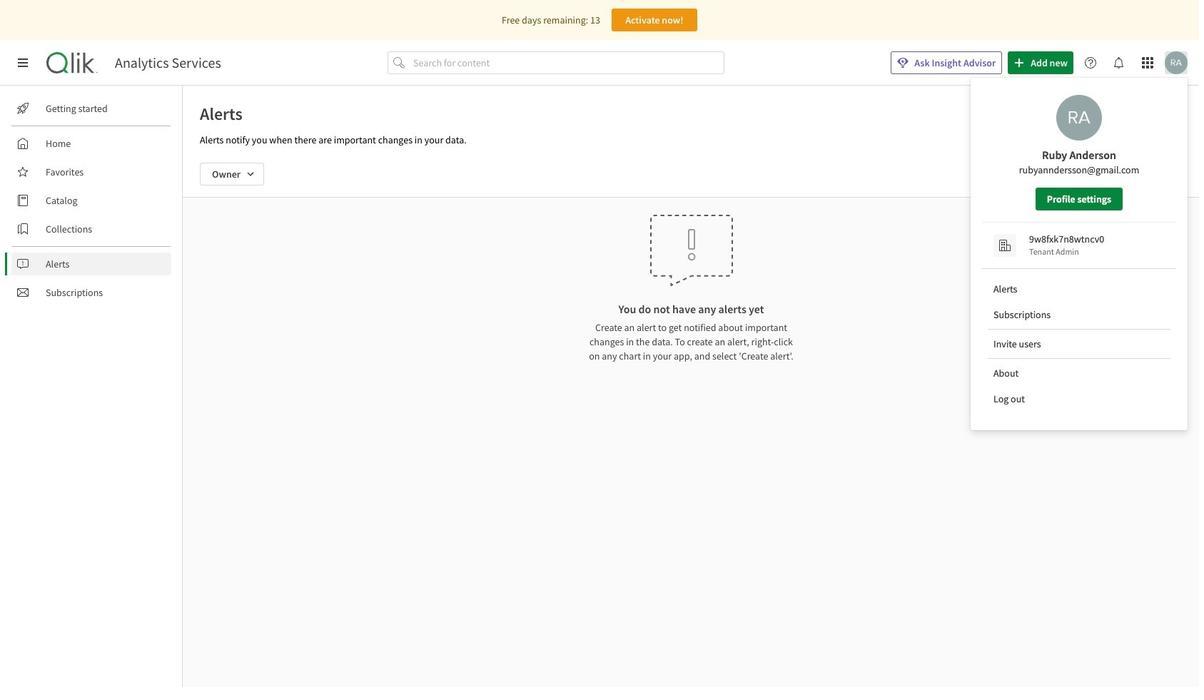 Task type: locate. For each thing, give the bounding box(es) containing it.
1 vertical spatial ruby anderson image
[[1056, 95, 1102, 141]]

close sidebar menu image
[[17, 57, 29, 69]]

filters region
[[183, 151, 1199, 197]]

1 horizontal spatial ruby anderson image
[[1165, 51, 1188, 74]]

0 vertical spatial ruby anderson image
[[1165, 51, 1188, 74]]

analytics services element
[[115, 54, 221, 71]]

0 horizontal spatial ruby anderson image
[[1056, 95, 1102, 141]]

ruby anderson image
[[1165, 51, 1188, 74], [1056, 95, 1102, 141]]



Task type: vqa. For each thing, say whether or not it's contained in the screenshot.
Ruby Anderson "element"
no



Task type: describe. For each thing, give the bounding box(es) containing it.
navigation pane element
[[0, 91, 182, 310]]

last trigger image
[[1102, 163, 1182, 186]]



